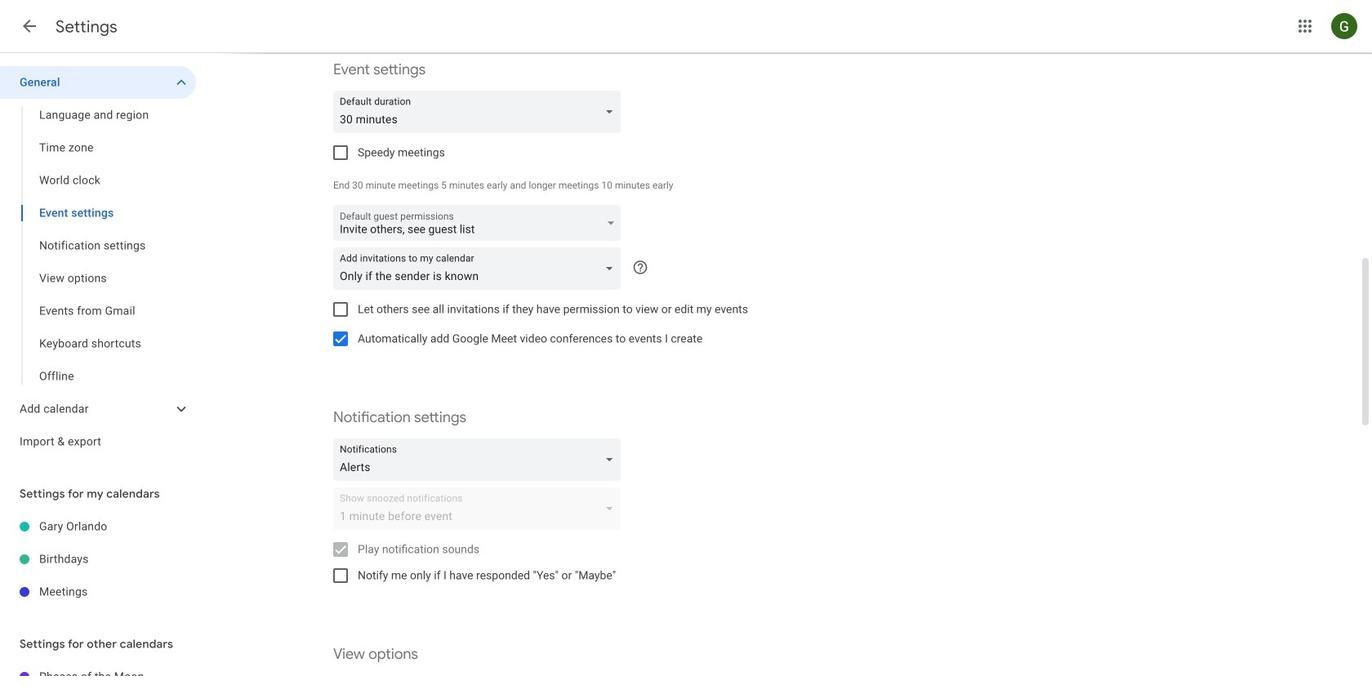 Task type: describe. For each thing, give the bounding box(es) containing it.
go back image
[[20, 16, 39, 36]]

birthdays tree item
[[0, 543, 196, 576]]

2 tree from the top
[[0, 511, 196, 609]]

phases of the moon tree item
[[0, 661, 196, 676]]

general tree item
[[0, 66, 196, 99]]



Task type: vqa. For each thing, say whether or not it's contained in the screenshot.
1, today element
no



Task type: locate. For each thing, give the bounding box(es) containing it.
heading
[[56, 16, 117, 37]]

0 vertical spatial tree
[[0, 66, 196, 458]]

1 tree from the top
[[0, 66, 196, 458]]

group
[[0, 99, 196, 393]]

gary orlando tree item
[[0, 511, 196, 543]]

tree
[[0, 66, 196, 458], [0, 511, 196, 609]]

None field
[[333, 91, 627, 133], [333, 248, 627, 290], [333, 439, 627, 481], [333, 91, 627, 133], [333, 248, 627, 290], [333, 439, 627, 481]]

1 vertical spatial tree
[[0, 511, 196, 609]]

meetings tree item
[[0, 576, 196, 609]]



